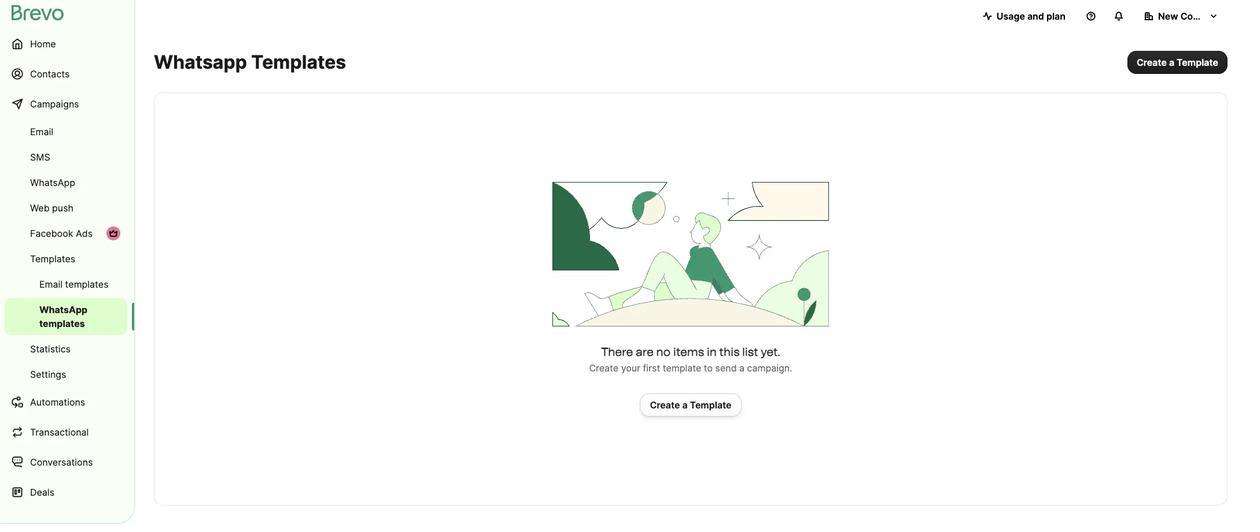 Task type: locate. For each thing, give the bounding box(es) containing it.
1 vertical spatial email
[[39, 279, 63, 290]]

template for topmost create a template button
[[1177, 57, 1218, 68]]

templates down templates link
[[65, 279, 108, 290]]

0 horizontal spatial create
[[589, 362, 619, 374]]

create a template for topmost create a template button
[[1137, 57, 1218, 68]]

template down company
[[1177, 57, 1218, 68]]

0 horizontal spatial create a template
[[650, 399, 732, 411]]

0 horizontal spatial template
[[690, 399, 732, 411]]

1 horizontal spatial create a template button
[[1128, 51, 1228, 74]]

create
[[1137, 57, 1167, 68], [589, 362, 619, 374], [650, 399, 680, 411]]

1 vertical spatial template
[[690, 399, 732, 411]]

create a template down template on the bottom
[[650, 399, 732, 411]]

templates
[[65, 279, 108, 290], [39, 318, 85, 330]]

create inside there are no items in this list yet. create your first template to send a campaign.
[[589, 362, 619, 374]]

create down 'new'
[[1137, 57, 1167, 68]]

create a template button down template on the bottom
[[640, 394, 741, 417]]

email templates
[[39, 279, 108, 290]]

1 horizontal spatial template
[[1177, 57, 1218, 68]]

whatsapp
[[154, 51, 247, 73]]

templates up statistics link
[[39, 318, 85, 330]]

0 vertical spatial template
[[1177, 57, 1218, 68]]

whatsapp up "web push"
[[30, 177, 75, 189]]

0 vertical spatial create
[[1137, 57, 1167, 68]]

campaigns link
[[5, 90, 127, 118]]

0 vertical spatial templates
[[251, 51, 346, 73]]

in
[[707, 345, 717, 359]]

create a template button
[[1128, 51, 1228, 74], [640, 394, 741, 417]]

0 vertical spatial a
[[1169, 57, 1174, 68]]

usage
[[997, 10, 1025, 22]]

contacts link
[[5, 60, 127, 88]]

a inside there are no items in this list yet. create your first template to send a campaign.
[[739, 362, 745, 374]]

deals
[[30, 487, 54, 499]]

0 horizontal spatial create a template button
[[640, 394, 741, 417]]

a
[[1169, 57, 1174, 68], [739, 362, 745, 374], [682, 399, 688, 411]]

campaign.
[[747, 362, 792, 374]]

home link
[[5, 30, 127, 58]]

first
[[643, 362, 660, 374]]

web push link
[[5, 197, 127, 220]]

usage and plan
[[997, 10, 1066, 22]]

2 vertical spatial a
[[682, 399, 688, 411]]

0 vertical spatial whatsapp
[[30, 177, 75, 189]]

create down there
[[589, 362, 619, 374]]

template down to
[[690, 399, 732, 411]]

company
[[1181, 10, 1223, 22]]

1 horizontal spatial create a template
[[1137, 57, 1218, 68]]

campaigns
[[30, 98, 79, 110]]

template for create a template button to the bottom
[[690, 399, 732, 411]]

there are no items in this list yet. create your first template to send a campaign.
[[589, 345, 792, 374]]

email templates link
[[5, 273, 127, 296]]

1 vertical spatial create
[[589, 362, 619, 374]]

1 vertical spatial create a template
[[650, 399, 732, 411]]

email
[[30, 126, 53, 138], [39, 279, 63, 290]]

1 vertical spatial a
[[739, 362, 745, 374]]

list
[[742, 345, 758, 359]]

2 horizontal spatial a
[[1169, 57, 1174, 68]]

2 vertical spatial create
[[650, 399, 680, 411]]

1 vertical spatial whatsapp
[[39, 304, 87, 316]]

1 horizontal spatial create
[[650, 399, 680, 411]]

2 horizontal spatial create
[[1137, 57, 1167, 68]]

to
[[704, 362, 713, 374]]

1 vertical spatial templates
[[39, 318, 85, 330]]

0 vertical spatial templates
[[65, 279, 108, 290]]

whatsapp
[[30, 177, 75, 189], [39, 304, 87, 316]]

create a template down new company button
[[1137, 57, 1218, 68]]

send
[[715, 362, 737, 374]]

templates inside whatsapp templates
[[39, 318, 85, 330]]

create a template button down new company button
[[1128, 51, 1228, 74]]

settings
[[30, 369, 66, 381]]

0 vertical spatial email
[[30, 126, 53, 138]]

contacts
[[30, 68, 70, 80]]

email link
[[5, 120, 127, 143]]

transactional link
[[5, 419, 127, 447]]

plan
[[1047, 10, 1066, 22]]

a down template on the bottom
[[682, 399, 688, 411]]

1 horizontal spatial templates
[[251, 51, 346, 73]]

a down 'new'
[[1169, 57, 1174, 68]]

0 horizontal spatial a
[[682, 399, 688, 411]]

0 vertical spatial create a template
[[1137, 57, 1218, 68]]

email for email
[[30, 126, 53, 138]]

ads
[[76, 228, 93, 240]]

1 vertical spatial templates
[[30, 253, 75, 265]]

whatsapp templates
[[39, 304, 87, 330]]

sms
[[30, 152, 50, 163]]

settings link
[[5, 363, 127, 386]]

email up sms
[[30, 126, 53, 138]]

whatsapp down email templates link
[[39, 304, 87, 316]]

template
[[1177, 57, 1218, 68], [690, 399, 732, 411]]

yet.
[[761, 345, 780, 359]]

create a template
[[1137, 57, 1218, 68], [650, 399, 732, 411]]

create down the 'first'
[[650, 399, 680, 411]]

home
[[30, 38, 56, 50]]

statistics link
[[5, 338, 127, 361]]

are
[[636, 345, 654, 359]]

1 horizontal spatial a
[[739, 362, 745, 374]]

templates
[[251, 51, 346, 73], [30, 253, 75, 265]]

a right the send
[[739, 362, 745, 374]]

email down templates link
[[39, 279, 63, 290]]



Task type: describe. For each thing, give the bounding box(es) containing it.
new
[[1158, 10, 1178, 22]]

facebook ads
[[30, 228, 93, 240]]

items
[[673, 345, 704, 359]]

templates for whatsapp templates
[[39, 318, 85, 330]]

statistics
[[30, 344, 71, 355]]

facebook ads link
[[5, 222, 127, 245]]

automations
[[30, 397, 85, 408]]

create a template for create a template button to the bottom
[[650, 399, 732, 411]]

no
[[656, 345, 671, 359]]

push
[[52, 202, 73, 214]]

facebook
[[30, 228, 73, 240]]

automations link
[[5, 389, 127, 417]]

templates for email templates
[[65, 279, 108, 290]]

new company
[[1158, 10, 1223, 22]]

conversations link
[[5, 449, 127, 477]]

conversations
[[30, 457, 93, 469]]

left___rvooi image
[[109, 229, 118, 238]]

and
[[1027, 10, 1044, 22]]

template
[[663, 362, 701, 374]]

templates link
[[5, 248, 127, 271]]

0 horizontal spatial templates
[[30, 253, 75, 265]]

create for create a template button to the bottom
[[650, 399, 680, 411]]

transactional
[[30, 427, 89, 439]]

new company button
[[1135, 5, 1228, 28]]

deals link
[[5, 479, 127, 507]]

email for email templates
[[39, 279, 63, 290]]

1 vertical spatial create a template button
[[640, 394, 741, 417]]

usage and plan button
[[974, 5, 1075, 28]]

create for topmost create a template button
[[1137, 57, 1167, 68]]

web
[[30, 202, 50, 214]]

0 vertical spatial create a template button
[[1128, 51, 1228, 74]]

web push
[[30, 202, 73, 214]]

whatsapp templates link
[[5, 299, 127, 336]]

whatsapp link
[[5, 171, 127, 194]]

there
[[601, 345, 633, 359]]

whatsapp for whatsapp templates
[[39, 304, 87, 316]]

your
[[621, 362, 640, 374]]

sms link
[[5, 146, 127, 169]]

whatsapp for whatsapp
[[30, 177, 75, 189]]

this
[[719, 345, 740, 359]]

whatsapp templates
[[154, 51, 346, 73]]



Task type: vqa. For each thing, say whether or not it's contained in the screenshot.
Email for Email
yes



